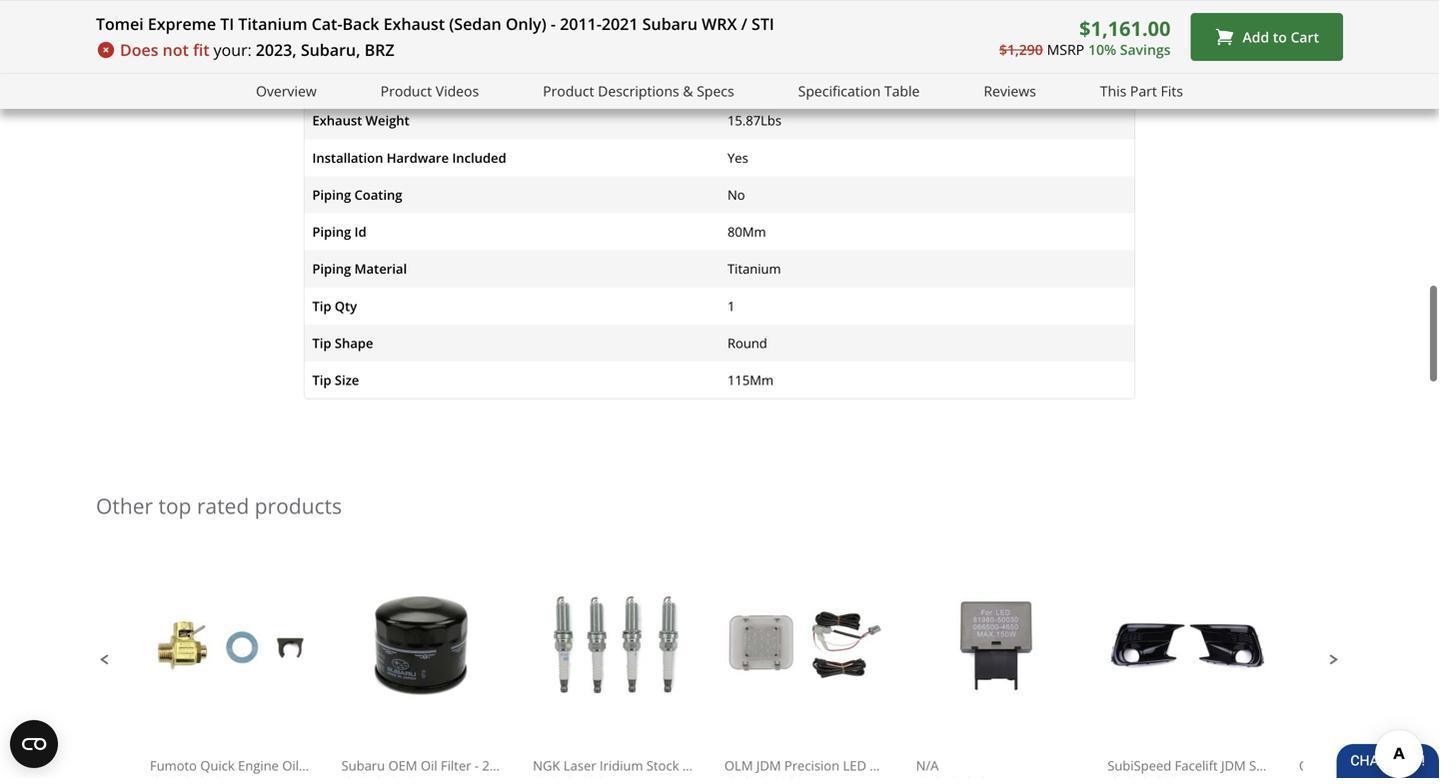 Task type: vqa. For each thing, say whether or not it's contained in the screenshot.
THE 50
no



Task type: locate. For each thing, give the bounding box(es) containing it.
tip size
[[312, 371, 359, 389]]

ti
[[220, 13, 234, 34]]

3 tip from the top
[[312, 371, 331, 389]]

2 vertical spatial exhaust
[[312, 112, 362, 130]]

2 vertical spatial tip
[[312, 371, 331, 389]]

product up weight
[[381, 81, 432, 100]]

reviews
[[984, 81, 1037, 100]]

savings
[[1121, 40, 1171, 59]]

- right only)
[[551, 13, 556, 34]]

exhaust orientation
[[312, 75, 439, 93]]

0 vertical spatial subaru
[[643, 13, 698, 34]]

2 style from the left
[[1352, 758, 1381, 776]]

3 total reviews element for style
[[1300, 776, 1440, 779]]

2 tip from the top
[[312, 334, 331, 352]]

-
[[551, 13, 556, 34], [475, 758, 479, 776]]

2 3 total reviews element from the left
[[1300, 776, 1440, 779]]

1 tip from the top
[[312, 297, 331, 315]]

1 3 total reviews element from the left
[[533, 776, 693, 779]]

subispeed
[[1108, 758, 1172, 776]]

only)
[[506, 13, 547, 34]]

1 jdm from the left
[[757, 758, 781, 776]]

olm jdm precision led lift gate...
[[725, 758, 931, 776]]

olm inside "link"
[[725, 758, 753, 776]]

1 vertical spatial tip
[[312, 334, 331, 352]]

1 horizontal spatial subaru
[[643, 13, 698, 34]]

2011-
[[560, 13, 602, 34]]

1 horizontal spatial oil
[[421, 758, 438, 776]]

tip left shape
[[312, 334, 331, 352]]

subaru
[[643, 13, 698, 34], [342, 758, 385, 776]]

precision
[[785, 758, 840, 776]]

included
[[452, 149, 507, 167]]

jdm inside olm jdm precision led lift gate... "link"
[[757, 758, 781, 776]]

open widget image
[[10, 721, 58, 769]]

sti
[[752, 13, 775, 34]]

wrx
[[702, 13, 737, 34]]

specification table link
[[799, 80, 920, 103]]

titanium up 2023,
[[238, 13, 308, 34]]

1 horizontal spatial product
[[543, 81, 595, 100]]

1 vertical spatial titanium
[[728, 260, 781, 278]]

led
[[843, 758, 867, 776]]

ngk laser iridium stock heat range... link
[[533, 593, 763, 776]]

1 horizontal spatial olm
[[1300, 758, 1328, 776]]

olm left oe
[[1300, 758, 1328, 776]]

style right oe
[[1352, 758, 1381, 776]]

subaru left wrx
[[643, 13, 698, 34]]

tip left 'size'
[[312, 371, 331, 389]]

overview
[[256, 81, 317, 100]]

1 product from the left
[[381, 81, 432, 100]]

specification table
[[799, 81, 920, 100]]

cart
[[1291, 27, 1320, 46]]

1 horizontal spatial style
[[1352, 758, 1381, 776]]

0 horizontal spatial subaru
[[342, 758, 385, 776]]

jdm
[[757, 758, 781, 776], [1222, 758, 1246, 776]]

1 vertical spatial piping
[[312, 223, 351, 241]]

overview link
[[256, 80, 317, 103]]

1 vertical spatial subaru
[[342, 758, 385, 776]]

product
[[381, 81, 432, 100], [543, 81, 595, 100]]

1 horizontal spatial jdm
[[1222, 758, 1246, 776]]

/
[[741, 13, 748, 34]]

2 vertical spatial piping
[[312, 260, 351, 278]]

piping for piping id
[[312, 223, 351, 241]]

olm right heat
[[725, 758, 753, 776]]

1 vertical spatial exhaust
[[312, 75, 362, 93]]

oil
[[282, 758, 299, 776], [421, 758, 438, 776]]

exhaust down subaru,
[[312, 75, 362, 93]]

tip for tip shape
[[312, 334, 331, 352]]

product descriptions & specs link
[[543, 80, 735, 103]]

exhaust for exhaust weight
[[312, 112, 362, 130]]

2 total reviews element
[[1108, 776, 1268, 779]]

tip left qty
[[312, 297, 331, 315]]

product down 2011-
[[543, 81, 595, 100]]

0 horizontal spatial style
[[1250, 758, 1279, 776]]

back
[[343, 13, 379, 34]]

0 vertical spatial titanium
[[238, 13, 308, 34]]

1 horizontal spatial -
[[551, 13, 556, 34]]

exhaust for exhaust orientation
[[312, 75, 362, 93]]

quick
[[200, 758, 235, 776]]

fumoto quick engine oil drain valve...
[[150, 758, 381, 776]]

jdm right facelift
[[1222, 758, 1246, 776]]

this part fits
[[1101, 81, 1184, 100]]

piping material
[[312, 260, 407, 278]]

0 vertical spatial tip
[[312, 297, 331, 315]]

jdm left precision
[[757, 758, 781, 776]]

2 jdm from the left
[[1222, 758, 1246, 776]]

3 piping from the top
[[312, 260, 351, 278]]

olm
[[725, 758, 753, 776], [1300, 758, 1328, 776]]

0 horizontal spatial oil
[[282, 758, 299, 776]]

subaru oem oil filter - 2015-2024... link
[[342, 593, 556, 776]]

rain
[[1384, 758, 1411, 776]]

oil right oem
[[421, 758, 438, 776]]

1 vertical spatial -
[[475, 758, 479, 776]]

style left drl
[[1250, 758, 1279, 776]]

subispeed facelift jdm style drl +... link
[[1108, 593, 1327, 776]]

1 piping from the top
[[312, 186, 351, 204]]

specification
[[799, 81, 881, 100]]

other
[[96, 492, 153, 521]]

laser
[[564, 758, 597, 776]]

1 olm from the left
[[725, 758, 753, 776]]

2 piping from the top
[[312, 223, 351, 241]]

facelift
[[1175, 758, 1218, 776]]

0 horizontal spatial 3 total reviews element
[[533, 776, 693, 779]]

0 horizontal spatial product
[[381, 81, 432, 100]]

oil left the drain
[[282, 758, 299, 776]]

$1,161.00
[[1080, 14, 1171, 42]]

angled exit
[[728, 75, 795, 93]]

2021
[[602, 13, 638, 34]]

piping up tip qty
[[312, 260, 351, 278]]

0 horizontal spatial jdm
[[757, 758, 781, 776]]

subaru left oem
[[342, 758, 385, 776]]

subaru oem oil filter - 2015-2024...
[[342, 758, 556, 776]]

1 horizontal spatial 3 total reviews element
[[1300, 776, 1440, 779]]

80mm
[[728, 223, 766, 241]]

rated
[[197, 492, 249, 521]]

titanium down 80mm
[[728, 260, 781, 278]]

piping for piping coating
[[312, 186, 351, 204]]

olm oe style rain guar
[[1300, 758, 1440, 776]]

3 total reviews element for iridium
[[533, 776, 693, 779]]

drl
[[1282, 758, 1306, 776]]

tip shape
[[312, 334, 373, 352]]

product for product videos
[[381, 81, 432, 100]]

shape
[[335, 334, 373, 352]]

tomei
[[96, 13, 144, 34]]

exhaust up brz
[[384, 13, 445, 34]]

$1,161.00 $1,290 msrp 10% savings
[[1000, 14, 1171, 59]]

0 vertical spatial piping
[[312, 186, 351, 204]]

piping id
[[312, 223, 367, 241]]

0 horizontal spatial titanium
[[238, 13, 308, 34]]

1 oil from the left
[[282, 758, 299, 776]]

fumoto quick engine oil drain valve... link
[[150, 593, 381, 776]]

drain
[[302, 758, 336, 776]]

lift
[[870, 758, 889, 776]]

0 horizontal spatial olm
[[725, 758, 753, 776]]

does not fit your: 2023, subaru, brz
[[120, 39, 395, 60]]

style
[[1250, 758, 1279, 776], [1352, 758, 1381, 776]]

2 olm from the left
[[1300, 758, 1328, 776]]

2 product from the left
[[543, 81, 595, 100]]

piping up piping id
[[312, 186, 351, 204]]

- right the filter on the bottom left of the page
[[475, 758, 479, 776]]

7 total reviews element
[[150, 776, 310, 779]]

fits
[[1161, 81, 1184, 100]]

3 total reviews element
[[533, 776, 693, 779], [1300, 776, 1440, 779]]

4 total reviews element
[[725, 776, 885, 779]]

piping
[[312, 186, 351, 204], [312, 223, 351, 241], [312, 260, 351, 278]]

oem
[[389, 758, 418, 776]]

1 style from the left
[[1250, 758, 1279, 776]]

exhaust up the installation at the top of the page
[[312, 112, 362, 130]]

msrp
[[1047, 40, 1085, 59]]

piping left id
[[312, 223, 351, 241]]

0 horizontal spatial -
[[475, 758, 479, 776]]

guar
[[1414, 758, 1440, 776]]

tip for tip qty
[[312, 297, 331, 315]]



Task type: describe. For each thing, give the bounding box(es) containing it.
cat-
[[312, 13, 343, 34]]

brz
[[365, 39, 395, 60]]

exit
[[773, 75, 795, 93]]

olm for olm jdm precision led lift gate...
[[725, 758, 753, 776]]

tip for tip size
[[312, 371, 331, 389]]

exhaust weight
[[312, 112, 410, 130]]

size
[[335, 371, 359, 389]]

iridium
[[600, 758, 643, 776]]

expreme
[[148, 13, 216, 34]]

not
[[163, 39, 189, 60]]

(sedan
[[449, 13, 502, 34]]

installation hardware included
[[312, 149, 507, 167]]

jdm inside subispeed facelift jdm style drl +... link
[[1222, 758, 1246, 776]]

2024...
[[516, 758, 556, 776]]

engine
[[238, 758, 279, 776]]

olm jdm precision led lift gate... link
[[725, 593, 931, 776]]

0 vertical spatial -
[[551, 13, 556, 34]]

product videos
[[381, 81, 479, 100]]

0 vertical spatial exhaust
[[384, 13, 445, 34]]

tip qty
[[312, 297, 357, 315]]

ngk laser iridium stock heat range...
[[533, 758, 763, 776]]

top
[[158, 492, 191, 521]]

this
[[1101, 81, 1127, 100]]

piping for piping material
[[312, 260, 351, 278]]

other top rated products
[[96, 492, 342, 521]]

table
[[885, 81, 920, 100]]

&
[[683, 81, 693, 100]]

oe
[[1332, 758, 1349, 776]]

+...
[[1310, 758, 1327, 776]]

coating
[[355, 186, 403, 204]]

piping coating
[[312, 186, 403, 204]]

round
[[728, 334, 768, 352]]

does
[[120, 39, 158, 60]]

no
[[728, 186, 745, 204]]

product for product descriptions & specs
[[543, 81, 595, 100]]

olm oe style rain guar link
[[1300, 593, 1440, 776]]

id
[[355, 223, 367, 241]]

specs
[[697, 81, 735, 100]]

olm for olm oe style rain guar
[[1300, 758, 1328, 776]]

installation
[[312, 149, 383, 167]]

descriptions
[[598, 81, 680, 100]]

product descriptions & specs
[[543, 81, 735, 100]]

add to cart
[[1243, 27, 1320, 46]]

1 horizontal spatial titanium
[[728, 260, 781, 278]]

2015-
[[482, 758, 516, 776]]

hardware
[[387, 149, 449, 167]]

material
[[355, 260, 407, 278]]

products
[[255, 492, 342, 521]]

to
[[1273, 27, 1288, 46]]

12 total reviews element
[[916, 776, 1076, 779]]

10%
[[1089, 40, 1117, 59]]

n/a link
[[916, 593, 1076, 776]]

your:
[[214, 39, 252, 60]]

orientation
[[366, 75, 439, 93]]

ngk
[[533, 758, 560, 776]]

weight
[[366, 112, 410, 130]]

valve...
[[339, 758, 381, 776]]

angled
[[728, 75, 770, 93]]

stock
[[647, 758, 679, 776]]

product videos link
[[381, 80, 479, 103]]

subaru,
[[301, 39, 360, 60]]

range...
[[715, 758, 763, 776]]

qty
[[335, 297, 357, 315]]

n/a
[[916, 758, 939, 776]]

tomei expreme ti titanium cat-back exhaust (sedan only) - 2011-2021 subaru wrx / sti
[[96, 13, 775, 34]]

yes
[[728, 149, 749, 167]]

reviews link
[[984, 80, 1037, 103]]

fumoto
[[150, 758, 197, 776]]

this part fits link
[[1101, 80, 1184, 103]]

add to cart button
[[1191, 13, 1344, 61]]

9 total reviews element
[[342, 776, 502, 779]]

heat
[[683, 758, 712, 776]]

2 oil from the left
[[421, 758, 438, 776]]

add
[[1243, 27, 1270, 46]]

15.87lbs
[[728, 112, 782, 130]]

fit
[[193, 39, 210, 60]]

2023,
[[256, 39, 297, 60]]



